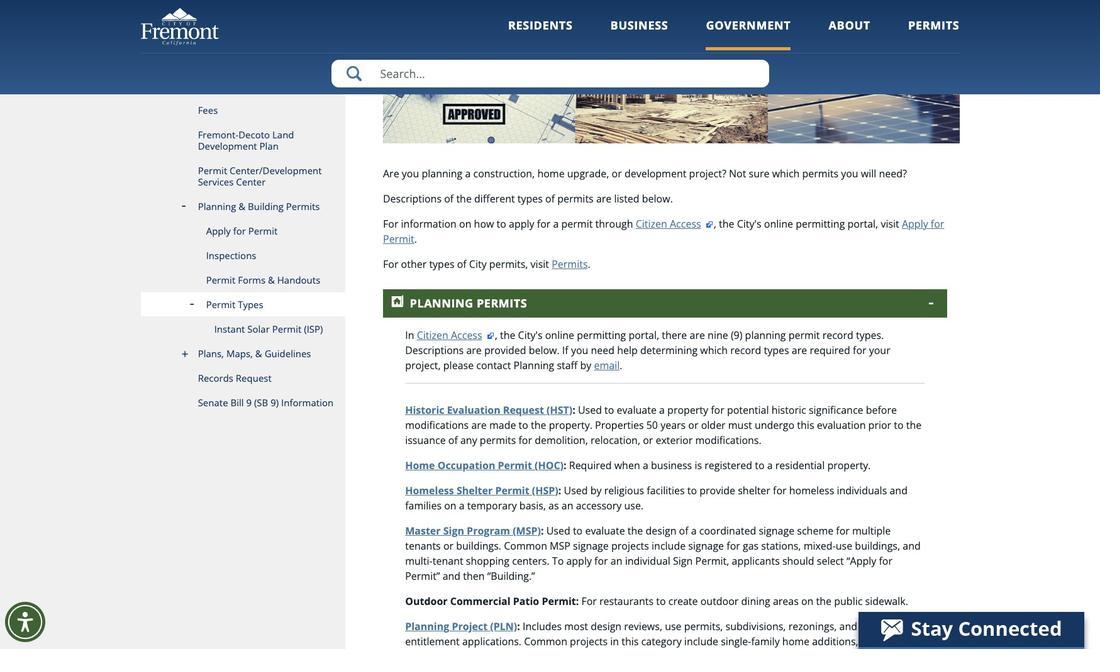 Task type: describe. For each thing, give the bounding box(es) containing it.
review
[[265, 79, 296, 92]]

stay connected image
[[859, 612, 1084, 648]]

planning project (pln) :
[[405, 620, 520, 634]]

scheme
[[798, 524, 834, 538]]

as
[[549, 499, 559, 513]]

to
[[553, 554, 564, 568]]

for for for information on how to apply for a permit through citizen access
[[383, 217, 399, 231]]

project
[[452, 620, 488, 634]]

msp
[[550, 539, 571, 553]]

2 vertical spatial on
[[802, 595, 814, 609]]

senate
[[198, 397, 228, 409]]

to up shelter
[[755, 459, 765, 473]]

on inside the used by religious facilities to provide shelter for homeless individuals and families on a temporary basis, as an accessory use.
[[444, 499, 457, 513]]

of up the information
[[444, 192, 454, 206]]

1 horizontal spatial permits
[[558, 192, 594, 206]]

permit center/development services center link
[[141, 159, 346, 194]]

0 horizontal spatial other
[[401, 257, 427, 271]]

master
[[405, 524, 441, 538]]

are inside used to evaluate a property for potential historic significance before modifications are made to the property. properties 50 years or older must undergo this evaluation prior to the issuance of any permits for demolition, relocation, or exterior modifications.
[[472, 419, 487, 432]]

of up for information on how to apply for a permit through citizen access
[[546, 192, 555, 206]]

or up listed
[[612, 167, 622, 181]]

contact
[[477, 359, 511, 373]]

permit center/development services center
[[198, 164, 322, 188]]

families
[[405, 499, 442, 513]]

family
[[752, 635, 780, 649]]

design inside includes most design reviews, use permits, subdivisions, rezonings, and other entitlement applications. common projects in this category include single-family home additions, ne
[[591, 620, 622, 634]]

outdoor
[[701, 595, 739, 609]]

planning inside , the city's online permitting portal, there are nine (9) planning permit record types. descriptions  are provided below. if you need help determining which record types are required for your project, please contact planning staff by
[[746, 329, 786, 342]]

shelter
[[457, 484, 493, 498]]

below. inside , the city's online permitting portal, there are nine (9) planning permit record types. descriptions  are provided below. if you need help determining which record types are required for your project, please contact planning staff by
[[529, 344, 560, 357]]

permit inside , the city's online permitting portal, there are nine (9) planning permit record types. descriptions  are provided below. if you need help determining which record types are required for your project, please contact planning staff by
[[789, 329, 820, 342]]

9
[[246, 397, 252, 409]]

a right when
[[643, 459, 649, 473]]

permit forms & handouts
[[206, 274, 321, 286]]

gas
[[743, 539, 759, 553]]

1 horizontal spatial below.
[[642, 192, 673, 206]]

tenant
[[433, 554, 464, 568]]

if
[[563, 344, 569, 357]]

are left nine
[[690, 329, 706, 342]]

this inside includes most design reviews, use permits, subdivisions, rezonings, and other entitlement applications. common projects in this category include single-family home additions, ne
[[622, 635, 639, 649]]

permit left (hoc)
[[498, 459, 532, 473]]

other inside includes most design reviews, use permits, subdivisions, rezonings, and other entitlement applications. common projects in this category include single-family home additions, ne
[[861, 620, 886, 634]]

permitting for there
[[577, 329, 626, 342]]

you inside , the city's online permitting portal, there are nine (9) planning permit record types. descriptions  are provided below. if you need help determining which record types are required for your project, please contact planning staff by
[[571, 344, 589, 357]]

visit for permits,
[[531, 257, 549, 271]]

fremont-
[[198, 128, 239, 141]]

fremont-decoto land development plan link
[[141, 123, 346, 159]]

planning & building permits
[[198, 200, 320, 213]]

permit"
[[405, 570, 440, 583]]

are up please
[[467, 344, 482, 357]]

to left create at right
[[657, 595, 666, 609]]

individuals
[[837, 484, 888, 498]]

1 horizontal spatial .
[[588, 257, 591, 271]]

permit:
[[542, 595, 579, 609]]

older
[[702, 419, 726, 432]]

planning project (pln) link
[[405, 620, 518, 634]]

property
[[668, 403, 709, 417]]

(hoc)
[[535, 459, 564, 473]]

permit types image
[[383, 0, 960, 143]]

design inside used to evaluate the design of a coordinated signage scheme for multiple tenants or buildings. common msp signage projects include signage for gas stations, mixed-use buildings, and multi-tenant shopping centers. to apply for an individual sign permit, applicants should select "apply for permit" and then "building."
[[646, 524, 677, 538]]

coordinated
[[700, 524, 757, 538]]

of inside used to evaluate a property for potential historic significance before modifications are made to the property. properties 50 years or older must undergo this evaluation prior to the issuance of any permits for demolition, relocation, or exterior modifications.
[[449, 434, 458, 447]]

0 vertical spatial sign
[[444, 524, 464, 538]]

0 horizontal spatial .
[[415, 232, 417, 246]]

planning for planning permits
[[410, 296, 474, 311]]

2 horizontal spatial you
[[842, 167, 859, 181]]

the left different
[[457, 192, 472, 206]]

0 horizontal spatial types
[[430, 257, 455, 271]]

development
[[198, 140, 257, 152]]

a inside used to evaluate a property for potential historic significance before modifications are made to the property. properties 50 years or older must undergo this evaluation prior to the issuance of any permits for demolition, relocation, or exterior modifications.
[[660, 403, 665, 417]]

0 horizontal spatial request
[[236, 372, 272, 385]]

: for (hsp)
[[559, 484, 562, 498]]

0 vertical spatial permits link
[[909, 18, 960, 50]]

project?
[[690, 167, 727, 181]]

master sign program (msp) link
[[405, 524, 541, 538]]

city's for in citizen access
[[518, 329, 543, 342]]

there
[[662, 329, 688, 342]]

: for (hst)
[[573, 403, 576, 417]]

category
[[642, 635, 682, 649]]

information
[[281, 397, 334, 409]]

the up demolition, on the bottom
[[531, 419, 547, 432]]

citizen access link for in citizen access
[[417, 329, 495, 342]]

of left city
[[457, 257, 467, 271]]

and down tenant
[[443, 570, 461, 583]]

permitting for visit
[[796, 217, 846, 231]]

to right prior
[[895, 419, 904, 432]]

homeless
[[790, 484, 835, 498]]

fremont-decoto land development plan
[[198, 128, 294, 152]]

(msp)
[[513, 524, 541, 538]]

different
[[475, 192, 515, 206]]

determining
[[641, 344, 698, 357]]

before
[[866, 403, 898, 417]]

stations,
[[762, 539, 802, 553]]

for for for other types of city permits, visit permits .
[[383, 257, 399, 271]]

home inside includes most design reviews, use permits, subdivisions, rezonings, and other entitlement applications. common projects in this category include single-family home additions, ne
[[783, 635, 810, 649]]

permit down building
[[248, 225, 278, 237]]

citizen access link for for information on how to apply for a permit through citizen access
[[636, 217, 714, 231]]

program
[[467, 524, 510, 538]]

not
[[729, 167, 747, 181]]

a inside used to evaluate the design of a coordinated signage scheme for multiple tenants or buildings. common msp signage projects include signage for gas stations, mixed-use buildings, and multi-tenant shopping centers. to apply for an individual sign permit, applicants should select "apply for permit" and then "building."
[[692, 524, 697, 538]]

to right the made
[[519, 419, 529, 432]]

or down property on the bottom right of page
[[689, 419, 699, 432]]

online for for information on how to apply for a permit through citizen access
[[765, 217, 794, 231]]

includes most design reviews, use permits, subdivisions, rezonings, and other entitlement applications. common projects in this category include single-family home additions, ne
[[405, 620, 886, 650]]

please
[[444, 359, 474, 373]]

business link
[[611, 18, 669, 50]]

2 horizontal spatial signage
[[759, 524, 795, 538]]

of inside used to evaluate the design of a coordinated signage scheme for multiple tenants or buildings. common msp signage projects include signage for gas stations, mixed-use buildings, and multi-tenant shopping centers. to apply for an individual sign permit, applicants should select "apply for permit" and then "building."
[[680, 524, 689, 538]]

0 horizontal spatial home
[[538, 167, 565, 181]]

use inside used to evaluate the design of a coordinated signage scheme for multiple tenants or buildings. common msp signage projects include signage for gas stations, mixed-use buildings, and multi-tenant shopping centers. to apply for an individual sign permit, applicants should select "apply for permit" and then "building."
[[836, 539, 853, 553]]

used to evaluate the design of a coordinated signage scheme for multiple tenants or buildings. common msp signage projects include signage for gas stations, mixed-use buildings, and multi-tenant shopping centers. to apply for an individual sign permit, applicants should select "apply for permit" and then "building."
[[405, 524, 921, 583]]

public
[[835, 595, 863, 609]]

modifications.
[[696, 434, 762, 447]]

0 vertical spatial access
[[670, 217, 702, 231]]

in
[[611, 635, 619, 649]]

buildings.
[[456, 539, 502, 553]]

help
[[618, 344, 638, 357]]

projects inside used to evaluate the design of a coordinated signage scheme for multiple tenants or buildings. common msp signage projects include signage for gas stations, mixed-use buildings, and multi-tenant shopping centers. to apply for an individual sign permit, applicants should select "apply for permit" and then "building."
[[612, 539, 649, 553]]

0 horizontal spatial apply for permit link
[[141, 219, 346, 244]]

Search text field
[[331, 60, 769, 87]]

a left construction,
[[465, 167, 471, 181]]

permit up instant
[[206, 298, 236, 311]]

2 horizontal spatial permits
[[803, 167, 839, 181]]

subdivisions,
[[726, 620, 786, 634]]

1 horizontal spatial types
[[518, 192, 543, 206]]

an inside used to evaluate the design of a coordinated signage scheme for multiple tenants or buildings. common msp signage projects include signage for gas stations, mixed-use buildings, and multi-tenant shopping centers. to apply for an individual sign permit, applicants should select "apply for permit" and then "building."
[[611, 554, 623, 568]]

1 horizontal spatial property.
[[828, 459, 871, 473]]

for information on how to apply for a permit through citizen access
[[383, 217, 702, 231]]

used by religious facilities to provide shelter for homeless individuals and families on a temporary basis, as an accessory use.
[[405, 484, 908, 513]]

registered
[[705, 459, 753, 473]]

significance
[[809, 403, 864, 417]]

accessory
[[576, 499, 622, 513]]

temporary
[[468, 499, 517, 513]]

residents link
[[508, 18, 573, 50]]

to inside the used by religious facilities to provide shelter for homeless individuals and families on a temporary basis, as an accessory use.
[[688, 484, 697, 498]]

planning inside , the city's online permitting portal, there are nine (9) planning permit record types. descriptions  are provided below. if you need help determining which record types are required for your project, please contact planning staff by
[[514, 359, 555, 373]]

2 horizontal spatial .
[[620, 359, 623, 373]]

the left public
[[817, 595, 832, 609]]

planning for planning project (pln) :
[[405, 620, 450, 634]]

create
[[669, 595, 698, 609]]

provided
[[485, 344, 527, 357]]

tenants
[[405, 539, 441, 553]]

this inside used to evaluate a property for potential historic significance before modifications are made to the property. properties 50 years or older must undergo this evaluation prior to the issuance of any permits for demolition, relocation, or exterior modifications.
[[798, 419, 815, 432]]

are left required
[[792, 344, 808, 357]]

are left listed
[[597, 192, 612, 206]]

business
[[651, 459, 693, 473]]

"apply
[[847, 554, 877, 568]]

permits, for city
[[490, 257, 528, 271]]

shopping
[[466, 554, 510, 568]]

(isp)
[[304, 323, 323, 335]]

planning permits
[[410, 296, 528, 311]]

plans, maps, & guidelines
[[198, 347, 311, 360]]

in citizen access
[[405, 329, 483, 342]]

: left 'includes' at the bottom of the page
[[518, 620, 520, 634]]

permits, for use
[[685, 620, 723, 634]]

homeless shelter permit (hsp) :
[[405, 484, 562, 498]]

1 horizontal spatial request
[[503, 403, 544, 417]]

property. inside used to evaluate a property for potential historic significance before modifications are made to the property. properties 50 years or older must undergo this evaluation prior to the issuance of any permits for demolition, relocation, or exterior modifications.
[[549, 419, 593, 432]]

plan
[[260, 140, 279, 152]]

permit up temporary
[[496, 484, 530, 498]]

exterior
[[656, 434, 693, 447]]

the down not
[[719, 217, 735, 231]]

projects inside includes most design reviews, use permits, subdivisions, rezonings, and other entitlement applications. common projects in this category include single-family home additions, ne
[[570, 635, 608, 649]]



Task type: locate. For each thing, give the bounding box(es) containing it.
0 vertical spatial permits
[[803, 167, 839, 181]]

center/development
[[230, 164, 322, 177]]

fees link
[[141, 98, 346, 123]]

1 vertical spatial an
[[611, 554, 623, 568]]

government link
[[707, 18, 791, 50]]

0 vertical spatial used
[[578, 403, 602, 417]]

evaluate inside used to evaluate the design of a coordinated signage scheme for multiple tenants or buildings. common msp signage projects include signage for gas stations, mixed-use buildings, and multi-tenant shopping centers. to apply for an individual sign permit, applicants should select "apply for permit" and then "building."
[[586, 524, 625, 538]]

online inside , the city's online permitting portal, there are nine (9) planning permit record types. descriptions  are provided below. if you need help determining which record types are required for your project, please contact planning staff by
[[546, 329, 575, 342]]

portal, up help
[[629, 329, 660, 342]]

a
[[465, 167, 471, 181], [554, 217, 559, 231], [660, 403, 665, 417], [643, 459, 649, 473], [768, 459, 773, 473], [459, 499, 465, 513], [692, 524, 697, 538]]

1 vertical spatial citizen
[[417, 329, 449, 342]]

this down historic
[[798, 419, 815, 432]]

issuance
[[405, 434, 446, 447]]

should
[[783, 554, 815, 568]]

1 horizontal spatial apply for permit link
[[383, 217, 945, 246]]

homeless
[[405, 484, 454, 498]]

0 vertical spatial property.
[[549, 419, 593, 432]]

1 vertical spatial portal,
[[629, 329, 660, 342]]

1 horizontal spatial use
[[836, 539, 853, 553]]

0 horizontal spatial portal,
[[629, 329, 660, 342]]

of
[[444, 192, 454, 206], [546, 192, 555, 206], [457, 257, 467, 271], [449, 434, 458, 447], [680, 524, 689, 538]]

portal, down will
[[848, 217, 879, 231]]

planning up entitlement
[[405, 620, 450, 634]]

1 horizontal spatial citizen
[[636, 217, 668, 231]]

1 horizontal spatial projects
[[612, 539, 649, 553]]

portal, for there
[[629, 329, 660, 342]]

(hst)
[[547, 403, 573, 417]]

descriptions up the information
[[383, 192, 442, 206]]

permits, inside includes most design reviews, use permits, subdivisions, rezonings, and other entitlement applications. common projects in this category include single-family home additions, ne
[[685, 620, 723, 634]]

evaluation
[[447, 403, 501, 417]]

required
[[569, 459, 612, 473]]

1 horizontal spatial on
[[459, 217, 472, 231]]

1 vertical spatial design
[[591, 620, 622, 634]]

the down use.
[[628, 524, 643, 538]]

0 horizontal spatial signage
[[573, 539, 609, 553]]

1 vertical spatial online
[[546, 329, 575, 342]]

listed
[[615, 192, 640, 206]]

record up required
[[823, 329, 854, 342]]

& right "maps,"
[[255, 347, 262, 360]]

2 vertical spatial used
[[547, 524, 571, 538]]

0 vertical spatial by
[[581, 359, 592, 373]]

the inside , the city's online permitting portal, there are nine (9) planning permit record types. descriptions  are provided below. if you need help determining which record types are required for your project, please contact planning staff by
[[500, 329, 516, 342]]

building
[[248, 200, 284, 213]]

or down the 50
[[643, 434, 654, 447]]

use inside includes most design reviews, use permits, subdivisions, rezonings, and other entitlement applications. common projects in this category include single-family home additions, ne
[[665, 620, 682, 634]]

2 horizontal spatial types
[[764, 344, 790, 357]]

, the city's online permitting portal, there are nine (9) planning permit record types. descriptions  are provided below. if you need help determining which record types are required for your project, please contact planning staff by
[[405, 329, 891, 373]]

an right as
[[562, 499, 574, 513]]

planning inside planning & building permits link
[[198, 200, 236, 213]]

planning right (9)
[[746, 329, 786, 342]]

you right "if"
[[571, 344, 589, 357]]

planning & building permits link
[[141, 194, 346, 219]]

a inside the used by religious facilities to provide shelter for homeless individuals and families on a temporary basis, as an accessory use.
[[459, 499, 465, 513]]

for inside the used by religious facilities to provide shelter for homeless individuals and families on a temporary basis, as an accessory use.
[[774, 484, 787, 498]]

1 horizontal spatial access
[[670, 217, 702, 231]]

sign left permit,
[[673, 554, 693, 568]]

1 horizontal spatial apply for permit
[[383, 217, 945, 246]]

below. down development
[[642, 192, 673, 206]]

1 vertical spatial property.
[[828, 459, 871, 473]]

0 horizontal spatial apply
[[509, 217, 535, 231]]

types
[[238, 298, 264, 311]]

the inside used to evaluate the design of a coordinated signage scheme for multiple tenants or buildings. common msp signage projects include signage for gas stations, mixed-use buildings, and multi-tenant shopping centers. to apply for an individual sign permit, applicants should select "apply for permit" and then "building."
[[628, 524, 643, 538]]

1 horizontal spatial &
[[255, 347, 262, 360]]

include left single-
[[685, 635, 719, 649]]

request up the made
[[503, 403, 544, 417]]

permitting inside , the city's online permitting portal, there are nine (9) planning permit record types. descriptions  are provided below. if you need help determining which record types are required for your project, please contact planning staff by
[[577, 329, 626, 342]]

sign inside used to evaluate the design of a coordinated signage scheme for multiple tenants or buildings. common msp signage projects include signage for gas stations, mixed-use buildings, and multi-tenant shopping centers. to apply for an individual sign permit, applicants should select "apply for permit" and then "building."
[[673, 554, 693, 568]]

1 horizontal spatial ,
[[714, 217, 717, 231]]

apply for permit down listed
[[383, 217, 945, 246]]

permits left will
[[803, 167, 839, 181]]

& inside plans, maps, & guidelines link
[[255, 347, 262, 360]]

fees
[[198, 104, 218, 116]]

common inside used to evaluate the design of a coordinated signage scheme for multiple tenants or buildings. common msp signage projects include signage for gas stations, mixed-use buildings, and multi-tenant shopping centers. to apply for an individual sign permit, applicants should select "apply for permit" and then "building."
[[504, 539, 548, 553]]

0 vertical spatial other
[[401, 257, 427, 271]]

descriptions down in citizen access
[[405, 344, 464, 357]]

0 vertical spatial on
[[459, 217, 472, 231]]

used for as
[[564, 484, 588, 498]]

single-
[[721, 635, 752, 649]]

records request link
[[141, 366, 346, 391]]

and right individuals
[[890, 484, 908, 498]]

projects up individual
[[612, 539, 649, 553]]

(pln)
[[490, 620, 518, 634]]

permit up required
[[789, 329, 820, 342]]

for inside , the city's online permitting portal, there are nine (9) planning permit record types. descriptions  are provided below. if you need help determining which record types are required for your project, please contact planning staff by
[[853, 344, 867, 357]]

1 horizontal spatial signage
[[689, 539, 725, 553]]

property.
[[549, 419, 593, 432], [828, 459, 871, 473]]

email
[[594, 359, 620, 373]]

upgrade,
[[568, 167, 610, 181]]

inspections
[[206, 249, 256, 262]]

0 horizontal spatial you
[[402, 167, 419, 181]]

, up provided
[[495, 329, 498, 342]]

0 vertical spatial request
[[236, 372, 272, 385]]

a down shelter
[[459, 499, 465, 513]]

apply for permit link
[[383, 217, 945, 246], [141, 219, 346, 244]]

modifications
[[405, 419, 469, 432]]

permits inside used to evaluate a property for potential historic significance before modifications are made to the property. properties 50 years or older must undergo this evaluation prior to the issuance of any permits for demolition, relocation, or exterior modifications.
[[480, 434, 516, 447]]

are
[[383, 167, 399, 181]]

0 vertical spatial permitting
[[796, 217, 846, 231]]

0 vertical spatial below.
[[642, 192, 673, 206]]

0 vertical spatial online
[[765, 217, 794, 231]]

planning down provided
[[514, 359, 555, 373]]

evaluate inside used to evaluate a property for potential historic significance before modifications are made to the property. properties 50 years or older must undergo this evaluation prior to the issuance of any permits for demolition, relocation, or exterior modifications.
[[617, 403, 657, 417]]

citizen access link down development
[[636, 217, 714, 231]]

how
[[474, 217, 494, 231]]

permit
[[562, 217, 593, 231], [789, 329, 820, 342]]

, down project?
[[714, 217, 717, 231]]

about link
[[829, 18, 871, 50]]

0 horizontal spatial use
[[665, 620, 682, 634]]

1 vertical spatial below.
[[529, 344, 560, 357]]

on down homeless on the bottom left of page
[[444, 499, 457, 513]]

. down the information
[[415, 232, 417, 246]]

1 horizontal spatial visit
[[881, 217, 900, 231]]

0 horizontal spatial record
[[731, 344, 762, 357]]

1 vertical spatial on
[[444, 499, 457, 513]]

permit down the information
[[383, 232, 415, 246]]

& right forms
[[268, 274, 275, 286]]

development
[[625, 167, 687, 181]]

apply for the rightmost apply for permit link
[[903, 217, 929, 231]]

0 horizontal spatial permits link
[[552, 257, 588, 271]]

by inside , the city's online permitting portal, there are nine (9) planning permit record types. descriptions  are provided below. if you need help determining which record types are required for your project, please contact planning staff by
[[581, 359, 592, 373]]

common inside includes most design reviews, use permits, subdivisions, rezonings, and other entitlement applications. common projects in this category include single-family home additions, ne
[[524, 635, 568, 649]]

0 horizontal spatial on
[[444, 499, 457, 513]]

relocation,
[[591, 434, 641, 447]]

: up as
[[559, 484, 562, 498]]

0 horizontal spatial permitting
[[577, 329, 626, 342]]

1 vertical spatial ,
[[495, 329, 498, 342]]

planning right are
[[422, 167, 463, 181]]

required
[[810, 344, 851, 357]]

: for (hoc)
[[564, 459, 567, 473]]

used for properties
[[578, 403, 602, 417]]

0 vertical spatial descriptions
[[383, 192, 442, 206]]

the right prior
[[907, 419, 922, 432]]

years
[[661, 419, 686, 432]]

this right in
[[622, 635, 639, 649]]

1 vertical spatial request
[[503, 403, 544, 417]]

you right are
[[402, 167, 419, 181]]

outdoor commercial patio permit: for restaurants to create outdoor dining areas on the public sidewalk.
[[405, 595, 909, 609]]

include inside includes most design reviews, use permits, subdivisions, rezonings, and other entitlement applications. common projects in this category include single-family home additions, ne
[[685, 635, 719, 649]]

for inside apply for permit
[[931, 217, 945, 231]]

facilities
[[647, 484, 685, 498]]

forms
[[238, 274, 266, 286]]

0 horizontal spatial which
[[701, 344, 728, 357]]

a up years
[[660, 403, 665, 417]]

permit,
[[696, 554, 730, 568]]

1 horizontal spatial other
[[861, 620, 886, 634]]

, inside , the city's online permitting portal, there are nine (9) planning permit record types. descriptions  are provided below. if you need help determining which record types are required for your project, please contact planning staff by
[[495, 329, 498, 342]]

permits, down outdoor
[[685, 620, 723, 634]]

access down project?
[[670, 217, 702, 231]]

0 vertical spatial visit
[[881, 217, 900, 231]]

which
[[773, 167, 800, 181], [701, 344, 728, 357]]

plans, maps, & guidelines link
[[141, 342, 346, 366]]

instant
[[214, 323, 245, 335]]

0 vertical spatial permit
[[562, 217, 593, 231]]

include inside used to evaluate the design of a coordinated signage scheme for multiple tenants or buildings. common msp signage projects include signage for gas stations, mixed-use buildings, and multi-tenant shopping centers. to apply for an individual sign permit, applicants should select "apply for permit" and then "building."
[[652, 539, 686, 553]]

a left coordinated
[[692, 524, 697, 538]]

to right the how
[[497, 217, 507, 231]]

online for in citizen access
[[546, 329, 575, 342]]

applicants
[[732, 554, 780, 568]]

2 vertical spatial .
[[620, 359, 623, 373]]

projects down most
[[570, 635, 608, 649]]

apply right to
[[567, 554, 592, 568]]

0 horizontal spatial projects
[[570, 635, 608, 649]]

plans,
[[198, 347, 224, 360]]

of left any
[[449, 434, 458, 447]]

evaluate down accessory
[[586, 524, 625, 538]]

sign up buildings.
[[444, 524, 464, 538]]

permit types link
[[141, 293, 346, 317]]

sure
[[749, 167, 770, 181]]

common
[[504, 539, 548, 553], [524, 635, 568, 649]]

use.
[[625, 499, 644, 513]]

on right areas
[[802, 595, 814, 609]]

environmental review
[[198, 79, 296, 92]]

0 horizontal spatial sign
[[444, 524, 464, 538]]

permits down the made
[[480, 434, 516, 447]]

: left required on the bottom right of the page
[[564, 459, 567, 473]]

must
[[729, 419, 753, 432]]

1 horizontal spatial design
[[646, 524, 677, 538]]

descriptions
[[383, 192, 442, 206], [405, 344, 464, 357]]

1 vertical spatial planning
[[746, 329, 786, 342]]

0 horizontal spatial access
[[451, 329, 483, 342]]

, the city's online permitting portal, visit
[[714, 217, 903, 231]]

permit inside apply for permit
[[383, 232, 415, 246]]

1 horizontal spatial record
[[823, 329, 854, 342]]

permit types
[[206, 298, 264, 311]]

for other types of city permits, visit permits .
[[383, 257, 591, 271]]

potential
[[728, 403, 769, 417]]

properties
[[595, 419, 644, 432]]

& inside planning & building permits link
[[239, 200, 246, 213]]

senate bill 9 (sb 9) information link
[[141, 391, 346, 415]]

, for for information on how to apply for a permit through citizen access
[[714, 217, 717, 231]]

permits link
[[909, 18, 960, 50], [552, 257, 588, 271]]

for up most
[[582, 595, 597, 609]]

planning
[[198, 200, 236, 213], [410, 296, 474, 311], [514, 359, 555, 373], [405, 620, 450, 634]]

portal,
[[848, 217, 879, 231], [629, 329, 660, 342]]

1 vertical spatial projects
[[570, 635, 608, 649]]

when
[[615, 459, 641, 473]]

by inside the used by religious facilities to provide shelter for homeless individuals and families on a temporary basis, as an accessory use.
[[591, 484, 602, 498]]

portal, for visit
[[848, 217, 879, 231]]

which inside , the city's online permitting portal, there are nine (9) planning permit record types. descriptions  are provided below. if you need help determining which record types are required for your project, please contact planning staff by
[[701, 344, 728, 357]]

email .
[[594, 359, 623, 373]]

apply for permit for apply for permit link to the left
[[206, 225, 278, 237]]

an left individual
[[611, 554, 623, 568]]

centers.
[[512, 554, 550, 568]]

city's for for information on how to apply for a permit through citizen access
[[737, 217, 762, 231]]

0 horizontal spatial planning
[[422, 167, 463, 181]]

0 horizontal spatial this
[[622, 635, 639, 649]]

about
[[829, 18, 871, 33]]

evaluate for signage
[[586, 524, 625, 538]]

online down the sure
[[765, 217, 794, 231]]

evaluate for 50
[[617, 403, 657, 417]]

city's inside , the city's online permitting portal, there are nine (9) planning permit record types. descriptions  are provided below. if you need help determining which record types are required for your project, please contact planning staff by
[[518, 329, 543, 342]]

permits down upgrade,
[[558, 192, 594, 206]]

visit down for information on how to apply for a permit through citizen access
[[531, 257, 549, 271]]

planning up in citizen access
[[410, 296, 474, 311]]

0 vertical spatial types
[[518, 192, 543, 206]]

0 horizontal spatial property.
[[549, 419, 593, 432]]

1 vertical spatial .
[[588, 257, 591, 271]]

patio
[[513, 595, 540, 609]]

0 horizontal spatial an
[[562, 499, 574, 513]]

descriptions inside , the city's online permitting portal, there are nine (9) planning permit record types. descriptions  are provided below. if you need help determining which record types are required for your project, please contact planning staff by
[[405, 344, 464, 357]]

by right staff
[[581, 359, 592, 373]]

types inside , the city's online permitting portal, there are nine (9) planning permit record types. descriptions  are provided below. if you need help determining which record types are required for your project, please contact planning staff by
[[764, 344, 790, 357]]

apply for apply for permit link to the left
[[206, 225, 231, 237]]

apply for permit link down listed
[[383, 217, 945, 246]]

permit inside permit center/development services center
[[198, 164, 227, 177]]

1 horizontal spatial sign
[[673, 554, 693, 568]]

for
[[537, 217, 551, 231], [931, 217, 945, 231], [233, 225, 246, 237], [853, 344, 867, 357], [711, 403, 725, 417], [519, 434, 532, 447], [774, 484, 787, 498], [837, 524, 850, 538], [727, 539, 741, 553], [595, 554, 608, 568], [880, 554, 893, 568]]

individual
[[625, 554, 671, 568]]

evaluate up the 50
[[617, 403, 657, 417]]

1 horizontal spatial permits,
[[685, 620, 723, 634]]

most
[[565, 620, 589, 634]]

land
[[273, 128, 294, 141]]

2 horizontal spatial &
[[268, 274, 275, 286]]

decoto
[[239, 128, 270, 141]]

permits, right city
[[490, 257, 528, 271]]

visit for portal,
[[881, 217, 900, 231]]

city's down the sure
[[737, 217, 762, 231]]

1 horizontal spatial apply
[[567, 554, 592, 568]]

the up provided
[[500, 329, 516, 342]]

0 vertical spatial citizen
[[636, 217, 668, 231]]

homeless shelter permit (hsp) link
[[405, 484, 559, 498]]

prior
[[869, 419, 892, 432]]

and inside the used by religious facilities to provide shelter for homeless individuals and families on a temporary basis, as an accessory use.
[[890, 484, 908, 498]]

sidewalk.
[[866, 595, 909, 609]]

permit down inspections
[[206, 274, 236, 286]]

used right the (hst)
[[578, 403, 602, 417]]

1 horizontal spatial citizen access link
[[636, 217, 714, 231]]

: for (msp)
[[541, 524, 544, 538]]

0 horizontal spatial &
[[239, 200, 246, 213]]

in
[[405, 329, 414, 342]]

permit inside 'link'
[[272, 323, 302, 335]]

& for forms
[[268, 274, 275, 286]]

1 vertical spatial apply
[[567, 554, 592, 568]]

1 vertical spatial permit
[[789, 329, 820, 342]]

apply down need?
[[903, 217, 929, 231]]

& for maps,
[[255, 347, 262, 360]]

2 vertical spatial for
[[582, 595, 597, 609]]

1 vertical spatial types
[[430, 257, 455, 271]]

apply for permit for the rightmost apply for permit link
[[383, 217, 945, 246]]

services
[[198, 176, 234, 188]]

and right buildings,
[[903, 539, 921, 553]]

other down sidewalk.
[[861, 620, 886, 634]]

record
[[823, 329, 854, 342], [731, 344, 762, 357]]

, for in citizen access
[[495, 329, 498, 342]]

planning for planning & building permits
[[198, 200, 236, 213]]

include
[[652, 539, 686, 553], [685, 635, 719, 649]]

access up please
[[451, 329, 483, 342]]

used inside the used by religious facilities to provide shelter for homeless individuals and families on a temporary basis, as an accessory use.
[[564, 484, 588, 498]]

used up accessory
[[564, 484, 588, 498]]

permit down development
[[198, 164, 227, 177]]

apply down descriptions of the different types of permits are listed below.
[[509, 217, 535, 231]]

: down basis,
[[541, 524, 544, 538]]

0 horizontal spatial ,
[[495, 329, 498, 342]]

through
[[596, 217, 634, 231]]

0 vertical spatial home
[[538, 167, 565, 181]]

0 vertical spatial which
[[773, 167, 800, 181]]

a up shelter
[[768, 459, 773, 473]]

design up in
[[591, 620, 622, 634]]

used for msp
[[547, 524, 571, 538]]

&
[[239, 200, 246, 213], [268, 274, 275, 286], [255, 347, 262, 360]]

& inside permit forms & handouts link
[[268, 274, 275, 286]]

0 vertical spatial design
[[646, 524, 677, 538]]

1 vertical spatial city's
[[518, 329, 543, 342]]

1 horizontal spatial an
[[611, 554, 623, 568]]

citizen access link up please
[[417, 329, 495, 342]]

other up the blueprint plan 'image'
[[401, 257, 427, 271]]

or inside used to evaluate the design of a coordinated signage scheme for multiple tenants or buildings. common msp signage projects include signage for gas stations, mixed-use buildings, and multi-tenant shopping centers. to apply for an individual sign permit, applicants should select "apply for permit" and then "building."
[[444, 539, 454, 553]]

citizen right the in
[[417, 329, 449, 342]]

used inside used to evaluate the design of a coordinated signage scheme for multiple tenants or buildings. common msp signage projects include signage for gas stations, mixed-use buildings, and multi-tenant shopping centers. to apply for an individual sign permit, applicants should select "apply for permit" and then "building."
[[547, 524, 571, 538]]

0 vertical spatial for
[[383, 217, 399, 231]]

1 horizontal spatial which
[[773, 167, 800, 181]]

to up properties
[[605, 403, 615, 417]]

below. left "if"
[[529, 344, 560, 357]]

citizen
[[636, 217, 668, 231], [417, 329, 449, 342]]

online up "if"
[[546, 329, 575, 342]]

0 vertical spatial include
[[652, 539, 686, 553]]

include up individual
[[652, 539, 686, 553]]

2 vertical spatial types
[[764, 344, 790, 357]]

the
[[457, 192, 472, 206], [719, 217, 735, 231], [500, 329, 516, 342], [531, 419, 547, 432], [907, 419, 922, 432], [628, 524, 643, 538], [817, 595, 832, 609]]

by up accessory
[[591, 484, 602, 498]]

0 vertical spatial apply
[[509, 217, 535, 231]]

which right the sure
[[773, 167, 800, 181]]

used inside used to evaluate a property for potential historic significance before modifications are made to the property. properties 50 years or older must undergo this evaluation prior to the issuance of any permits for demolition, relocation, or exterior modifications.
[[578, 403, 602, 417]]

portal, inside , the city's online permitting portal, there are nine (9) planning permit record types. descriptions  are provided below. if you need help determining which record types are required for your project, please contact planning staff by
[[629, 329, 660, 342]]

1 vertical spatial this
[[622, 635, 639, 649]]

on left the how
[[459, 217, 472, 231]]

historic evaluation request (hst) link
[[405, 403, 573, 417]]

select
[[817, 554, 845, 568]]

and inside includes most design reviews, use permits, subdivisions, rezonings, and other entitlement applications. common projects in this category include single-family home additions, ne
[[840, 620, 858, 634]]

1 vertical spatial permits
[[558, 192, 594, 206]]

apply up inspections
[[206, 225, 231, 237]]

to inside used to evaluate the design of a coordinated signage scheme for multiple tenants or buildings. common msp signage projects include signage for gas stations, mixed-use buildings, and multi-tenant shopping centers. to apply for an individual sign permit, applicants should select "apply for permit" and then "building."
[[573, 524, 583, 538]]

a down descriptions of the different types of permits are listed below.
[[554, 217, 559, 231]]

1 vertical spatial visit
[[531, 257, 549, 271]]

blueprint plan image
[[391, 295, 404, 308]]

record down (9)
[[731, 344, 762, 357]]

planning down services
[[198, 200, 236, 213]]

1 vertical spatial include
[[685, 635, 719, 649]]

types left required
[[764, 344, 790, 357]]

commercial
[[450, 595, 511, 609]]

permit
[[198, 164, 227, 177], [248, 225, 278, 237], [383, 232, 415, 246], [206, 274, 236, 286], [206, 298, 236, 311], [272, 323, 302, 335], [498, 459, 532, 473], [496, 484, 530, 498]]

an inside the used by religious facilities to provide shelter for homeless individuals and families on a temporary basis, as an accessory use.
[[562, 499, 574, 513]]

signage right msp
[[573, 539, 609, 553]]

you left will
[[842, 167, 859, 181]]

use up category
[[665, 620, 682, 634]]

basis,
[[520, 499, 546, 513]]

0 vertical spatial portal,
[[848, 217, 879, 231]]

apply inside used to evaluate the design of a coordinated signage scheme for multiple tenants or buildings. common msp signage projects include signage for gas stations, mixed-use buildings, and multi-tenant shopping centers. to apply for an individual sign permit, applicants should select "apply for permit" and then "building."
[[567, 554, 592, 568]]

. down for information on how to apply for a permit through citizen access
[[588, 257, 591, 271]]

entitlement
[[405, 635, 460, 649]]

0 vertical spatial this
[[798, 419, 815, 432]]

0 horizontal spatial citizen
[[417, 329, 449, 342]]

1 vertical spatial used
[[564, 484, 588, 498]]

0 vertical spatial .
[[415, 232, 417, 246]]



Task type: vqa. For each thing, say whether or not it's contained in the screenshot.
the topmost permitting
yes



